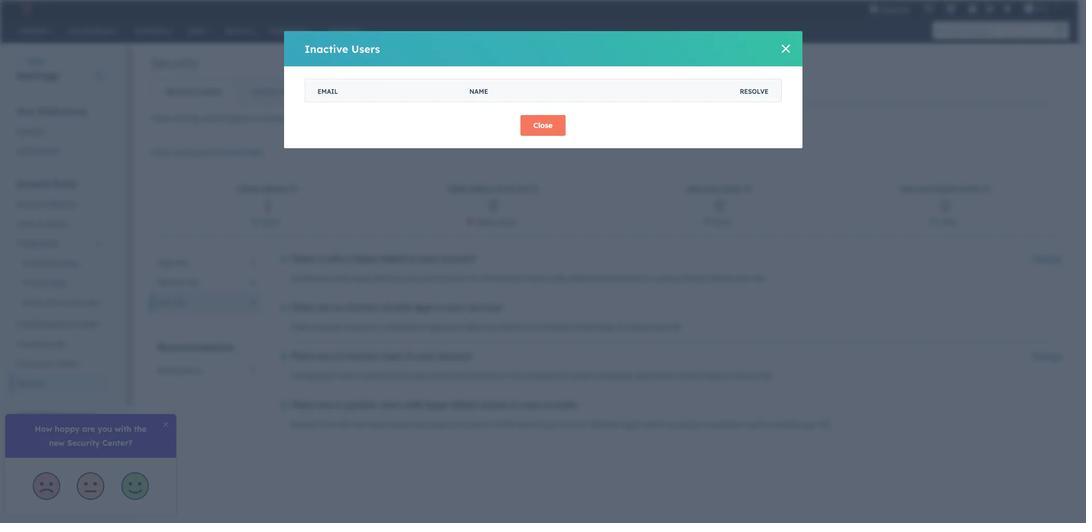 Task type: describe. For each thing, give the bounding box(es) containing it.
0 for users
[[715, 196, 724, 214]]

access right full
[[459, 420, 483, 430]]

service
[[44, 298, 69, 308]]

0 vertical spatial private
[[382, 302, 412, 313]]

import & export
[[17, 472, 73, 481]]

no for there are no inactive users in your account
[[333, 351, 344, 362]]

navigation containing security center
[[151, 79, 329, 105]]

privacy & consent
[[17, 360, 79, 369]]

sure
[[312, 323, 326, 332]]

0 horizontal spatial only
[[326, 254, 344, 264]]

super left admins
[[238, 185, 259, 193]]

name
[[470, 88, 488, 95]]

no for there are no inactive private apps in your account
[[333, 302, 344, 313]]

are for there are no inactive users in your account
[[317, 351, 331, 362]]

good button for users
[[714, 218, 731, 226]]

account defaults link
[[10, 195, 108, 214]]

brad klo image
[[1025, 4, 1034, 13]]

integrations
[[17, 239, 59, 249]]

inactive for private's good button
[[901, 185, 933, 193]]

in left 2fa
[[507, 185, 516, 193]]

having for there is only 1 super admin in your account
[[291, 274, 315, 283]]

the down 5
[[355, 420, 366, 430]]

security risks link
[[215, 148, 263, 157]]

teams
[[45, 219, 67, 229]]

code
[[48, 340, 65, 349]]

there for there are no inactive users in your account
[[291, 351, 315, 362]]

properties link
[[10, 427, 108, 447]]

admin left role
[[390, 420, 412, 430]]

inactive private apps
[[901, 185, 981, 193]]

personal
[[385, 114, 415, 123]]

access left for
[[667, 420, 690, 430]]

super left role
[[368, 420, 388, 430]]

2 horizontal spatial 1
[[651, 274, 655, 283]]

preferences
[[38, 106, 87, 117]]

full
[[447, 420, 457, 430]]

1 horizontal spatial any
[[704, 420, 717, 430]]

there for there are no partner users with super admin access in your account
[[291, 400, 315, 410]]

admin up full
[[452, 400, 479, 410]]

connected
[[23, 259, 60, 268]]

account right ensure
[[473, 371, 501, 381]]

apps for private apps
[[49, 279, 66, 288]]

inactive right 5
[[362, 371, 389, 381]]

there are no inactive users in your account
[[291, 351, 472, 362]]

back
[[27, 57, 46, 66]]

close
[[534, 121, 553, 130]]

settings image
[[986, 4, 995, 14]]

1 horizontal spatial remove
[[591, 420, 619, 430]]

inactive up 5
[[346, 351, 380, 362]]

close image
[[782, 45, 790, 53]]

about
[[192, 148, 212, 157]]

logs
[[37, 491, 53, 501]]

a
[[418, 274, 422, 283]]

0 vertical spatial 1
[[264, 196, 271, 214]]

manage for there is only 1 super admin in your account
[[1033, 255, 1063, 264]]

super admins
[[238, 185, 287, 193]]

notifications image
[[1003, 5, 1013, 14]]

0 horizontal spatial partner
[[346, 400, 378, 410]]

medium
[[157, 278, 185, 287]]

0 for enrolled
[[489, 196, 498, 214]]

0 horizontal spatial inactive
[[305, 42, 349, 55]]

good for users
[[714, 218, 731, 226]]

settings & activity
[[251, 87, 314, 97]]

notifications button
[[999, 0, 1017, 17]]

entire
[[275, 114, 294, 123]]

super
[[352, 274, 371, 283]]

privacy & consent link
[[10, 354, 108, 374]]

menu containing abc
[[863, 0, 1067, 17]]

preferences
[[528, 114, 571, 123]]

data management
[[17, 411, 94, 422]]

account up ensure
[[438, 351, 472, 362]]

audit
[[17, 491, 35, 501]]

there are no inactive private apps in your account
[[291, 302, 503, 313]]

power
[[444, 274, 465, 283]]

2 of from the left
[[518, 274, 525, 283]]

are for there are no inactive private apps in your account
[[317, 302, 331, 313]]

risk for medium risk
[[187, 278, 199, 287]]

data management element
[[10, 411, 108, 506]]

close button
[[521, 115, 566, 136]]

to
[[328, 114, 336, 123]]

5
[[356, 371, 360, 381]]

high risk
[[157, 258, 187, 268]]

current
[[570, 371, 595, 381]]

settings link
[[984, 3, 997, 14]]

private apps
[[23, 279, 66, 288]]

tracking code
[[17, 340, 65, 349]]

more actions
[[157, 366, 201, 376]]

account up make sure your account is connected to apps you really use. remove any inactive private apps to reduce your risk.
[[469, 302, 503, 313]]

account up partner users with the super admin role have full access to all the data in your account. remove super admin access for any partner users to reduce your risk.
[[543, 400, 576, 410]]

2 horizontal spatial security
[[497, 114, 526, 123]]

lot
[[424, 274, 433, 283]]

properties
[[17, 432, 52, 442]]

fewer
[[318, 371, 336, 381]]

security link
[[10, 374, 108, 394]]

& for settings
[[281, 87, 286, 97]]

having fewer than 5 inactive users helps ensure your account is only accessed by current employees. deactivate inactive users to reduce risk.
[[291, 371, 773, 381]]

1 horizontal spatial is
[[375, 323, 380, 332]]

email for email service provider
[[23, 298, 42, 308]]

these
[[151, 114, 171, 123]]

privacy
[[17, 360, 42, 369]]

manage
[[338, 114, 366, 123]]

calling icon button
[[921, 2, 938, 15]]

0 horizontal spatial any
[[528, 323, 541, 332]]

good for private
[[940, 218, 957, 226]]

your
[[17, 106, 36, 117]]

2 for high risk
[[251, 258, 255, 268]]

1 admins from the left
[[373, 274, 399, 283]]

1 vertical spatial .
[[263, 148, 264, 157]]

use.
[[483, 323, 497, 332]]

general link
[[10, 122, 108, 142]]

2 many from the left
[[527, 274, 546, 283]]

email for email
[[318, 88, 338, 95]]

2 for more actions
[[251, 366, 255, 376]]

management
[[40, 411, 94, 422]]

users.
[[548, 274, 568, 283]]

account setup element
[[10, 178, 108, 394]]

1 vertical spatial only
[[510, 371, 524, 381]]

export
[[50, 472, 73, 481]]

settings,
[[446, 114, 475, 123]]

account for account setup
[[17, 179, 50, 189]]

1 horizontal spatial security
[[417, 114, 444, 123]]

manage button for there are no inactive users in your account
[[1033, 351, 1063, 363]]

settings for settings
[[17, 69, 59, 82]]

1 vertical spatial partner
[[719, 420, 744, 430]]

super up super at the left bottom of the page
[[354, 254, 378, 264]]

2 horizontal spatial is
[[503, 371, 508, 381]]

for
[[692, 420, 702, 430]]

your preferences element
[[10, 106, 108, 161]]

account up power
[[442, 254, 475, 264]]

notifications link
[[10, 142, 108, 161]]

upgrade
[[881, 5, 910, 13]]

the right into
[[482, 274, 493, 283]]

good button for admins
[[262, 218, 278, 226]]

marketplace downloads link
[[10, 315, 108, 335]]

users inside account setup element
[[17, 219, 36, 229]]

accessed
[[526, 371, 558, 381]]

admin up puts
[[381, 254, 407, 264]]

deactivate
[[637, 371, 674, 381]]

email service provider
[[23, 298, 100, 308]]

risks
[[246, 148, 263, 157]]

0 vertical spatial with
[[405, 400, 423, 410]]



Task type: locate. For each thing, give the bounding box(es) containing it.
0 vertical spatial inactive users
[[305, 42, 380, 55]]

1 horizontal spatial good button
[[714, 218, 731, 226]]

1 vertical spatial no
[[333, 351, 344, 362]]

are up sure
[[317, 302, 331, 313]]

0 horizontal spatial 1
[[264, 196, 271, 214]]

risk for low risk
[[173, 298, 185, 307]]

inactive
[[305, 42, 349, 55], [687, 185, 719, 193], [901, 185, 933, 193]]

employees.
[[597, 371, 635, 381]]

help image
[[969, 5, 978, 14]]

less
[[686, 274, 698, 283]]

0 vertical spatial .
[[571, 114, 572, 123]]

too
[[318, 274, 329, 283]]

1 horizontal spatial many
[[527, 274, 546, 283]]

1 vertical spatial email
[[23, 298, 42, 308]]

1 having from the top
[[291, 274, 315, 283]]

security inside "link"
[[17, 379, 44, 389]]

account.
[[297, 114, 326, 123], [560, 420, 589, 430]]

hubspot link
[[12, 2, 39, 15]]

resolve
[[740, 88, 769, 95]]

1 there from the top
[[291, 254, 315, 264]]

3 good from the left
[[940, 218, 957, 226]]

be
[[215, 114, 223, 123]]

0 horizontal spatial admins
[[373, 274, 399, 283]]

1 vertical spatial manage
[[1033, 352, 1063, 362]]

are
[[317, 302, 331, 313], [317, 351, 331, 362], [317, 400, 331, 410]]

make
[[291, 323, 310, 332]]

2 good button from the left
[[714, 218, 731, 226]]

with right partner
[[339, 420, 353, 430]]

having for there are no inactive users in your account
[[291, 371, 315, 381]]

reduce
[[709, 274, 733, 283], [626, 323, 650, 332], [734, 371, 758, 381], [775, 420, 799, 430]]

1 manage from the top
[[1033, 255, 1063, 264]]

3 good button from the left
[[940, 218, 957, 226]]

risk for high risk
[[175, 258, 187, 268]]

marketplaces image
[[947, 5, 956, 14]]

1 horizontal spatial private
[[572, 323, 596, 332]]

with up role
[[405, 400, 423, 410]]

your
[[368, 114, 383, 123], [420, 254, 439, 264], [735, 274, 750, 283], [448, 302, 467, 313], [328, 323, 343, 332], [652, 323, 667, 332], [417, 351, 436, 362], [456, 371, 471, 381], [522, 400, 541, 410], [543, 420, 558, 430], [801, 420, 816, 430]]

2 admins from the left
[[590, 274, 615, 283]]

0 vertical spatial account.
[[297, 114, 326, 123]]

2 are from the top
[[317, 351, 331, 362]]

users enrolled in 2fa
[[448, 185, 529, 193]]

& inside the data management "element"
[[43, 472, 48, 481]]

0 horizontal spatial remove
[[499, 323, 526, 332]]

0 vertical spatial private
[[935, 185, 963, 193]]

having left too
[[291, 274, 315, 283]]

2 vertical spatial are
[[317, 400, 331, 410]]

admin left for
[[643, 420, 665, 430]]

1 horizontal spatial email
[[318, 88, 338, 95]]

more
[[157, 366, 174, 376]]

navigation
[[151, 79, 329, 105]]

notifications
[[17, 147, 61, 156]]

2 horizontal spatial good button
[[940, 218, 957, 226]]

settings
[[17, 69, 59, 82], [251, 87, 279, 97]]

puts
[[401, 274, 416, 283]]

1 vertical spatial any
[[704, 420, 717, 430]]

all
[[494, 420, 501, 430]]

only left accessed
[[510, 371, 524, 381]]

partner
[[291, 420, 317, 430]]

upgrade image
[[870, 5, 879, 14]]

learn
[[151, 148, 170, 157]]

1 vertical spatial account
[[17, 200, 45, 209]]

0 vertical spatial any
[[528, 323, 541, 332]]

security right go
[[497, 114, 526, 123]]

admins down the there is only 1 super admin in your account on the left
[[373, 274, 399, 283]]

menu
[[863, 0, 1067, 17]]

0 vertical spatial partner
[[346, 400, 378, 410]]

objects button
[[10, 447, 108, 466]]

needs review
[[477, 218, 516, 226]]

1 vertical spatial remove
[[591, 420, 619, 430]]

import
[[17, 472, 41, 481]]

provider
[[71, 298, 100, 308]]

private
[[382, 302, 412, 313], [572, 323, 596, 332]]

account up the account defaults
[[17, 179, 50, 189]]

any right "use."
[[528, 323, 541, 332]]

& inside "link"
[[281, 87, 286, 97]]

manage for there are no inactive users in your account
[[1033, 352, 1063, 362]]

0 vertical spatial having
[[291, 274, 315, 283]]

private apps link
[[10, 273, 108, 293]]

having too many super admins puts a lot of power into the hands of many users. keep admins limited to 1 users or less to reduce your risk.
[[291, 274, 766, 283]]

2 manage button from the top
[[1033, 351, 1063, 363]]

1 of from the left
[[435, 274, 442, 283]]

integrations button
[[10, 234, 108, 254]]

0 vertical spatial 2
[[251, 258, 255, 268]]

in down power
[[437, 302, 445, 313]]

& left export
[[43, 472, 48, 481]]

1 horizontal spatial only
[[510, 371, 524, 381]]

1 vertical spatial manage button
[[1033, 351, 1063, 363]]

account
[[442, 254, 475, 264], [469, 302, 503, 313], [345, 323, 373, 332], [438, 351, 472, 362], [473, 371, 501, 381], [543, 400, 576, 410]]

1 many from the left
[[331, 274, 350, 283]]

connected apps
[[23, 259, 79, 268]]

only
[[326, 254, 344, 264], [510, 371, 524, 381]]

0 horizontal spatial private
[[23, 279, 47, 288]]

defaults
[[47, 200, 75, 209]]

1 vertical spatial is
[[375, 323, 380, 332]]

1 vertical spatial are
[[317, 351, 331, 362]]

2 vertical spatial no
[[333, 400, 344, 410]]

security up settings
[[166, 87, 196, 97]]

0 horizontal spatial is
[[317, 254, 324, 264]]

good button for private
[[940, 218, 957, 226]]

no for there are no partner users with super admin access in your account
[[333, 400, 344, 410]]

& for privacy
[[44, 360, 49, 369]]

calling icon image
[[925, 4, 934, 13]]

by
[[560, 371, 568, 381]]

1 horizontal spatial account.
[[560, 420, 589, 430]]

data
[[516, 420, 533, 430]]

partner
[[346, 400, 378, 410], [719, 420, 744, 430]]

the left entire
[[262, 114, 273, 123]]

is
[[317, 254, 324, 264], [375, 323, 380, 332], [503, 371, 508, 381]]

there for there is only 1 super admin in your account
[[291, 254, 315, 264]]

inactive right deactivate
[[676, 371, 703, 381]]

are up fewer
[[317, 351, 331, 362]]

0 vertical spatial only
[[326, 254, 344, 264]]

0 horizontal spatial .
[[263, 148, 264, 157]]

good for admins
[[262, 218, 278, 226]]

account for account defaults
[[17, 200, 45, 209]]

1 are from the top
[[317, 302, 331, 313]]

2 no from the top
[[333, 351, 344, 362]]

security down the privacy
[[17, 379, 44, 389]]

Search HubSpot search field
[[933, 22, 1061, 39]]

1 vertical spatial with
[[339, 420, 353, 430]]

1 vertical spatial security
[[166, 87, 196, 97]]

1 vertical spatial apps
[[62, 259, 79, 268]]

2 horizontal spatial good
[[940, 218, 957, 226]]

0 vertical spatial manage button
[[1033, 253, 1063, 266]]

0 horizontal spatial of
[[435, 274, 442, 283]]

settings down back
[[17, 69, 59, 82]]

2 vertical spatial is
[[503, 371, 508, 381]]

0 vertical spatial settings
[[17, 69, 59, 82]]

1 horizontal spatial good
[[714, 218, 731, 226]]

1 good from the left
[[262, 218, 278, 226]]

remove down employees.
[[591, 420, 619, 430]]

having left fewer
[[291, 371, 315, 381]]

account up there are no inactive users in your account
[[345, 323, 373, 332]]

access up all
[[481, 400, 509, 410]]

1 vertical spatial settings
[[251, 87, 279, 97]]

0 horizontal spatial with
[[339, 420, 353, 430]]

1 good button from the left
[[262, 218, 278, 226]]

0 vertical spatial remove
[[499, 323, 526, 332]]

helps
[[411, 371, 429, 381]]

apps down lot at bottom left
[[415, 302, 435, 313]]

settings up entire
[[251, 87, 279, 97]]

& left teams
[[38, 219, 43, 229]]

limited
[[617, 274, 640, 283]]

security left the settings,
[[417, 114, 444, 123]]

1 horizontal spatial .
[[571, 114, 572, 123]]

there for there are no inactive private apps in your account
[[291, 302, 315, 313]]

1 horizontal spatial admins
[[590, 274, 615, 283]]

hubspot image
[[19, 2, 31, 15]]

2 good from the left
[[714, 218, 731, 226]]

0 vertical spatial are
[[317, 302, 331, 313]]

& left activity
[[281, 87, 286, 97]]

1 horizontal spatial inactive
[[687, 185, 719, 193]]

enrolled
[[471, 185, 506, 193]]

4 there from the top
[[291, 400, 315, 410]]

abc
[[1037, 4, 1050, 12]]

account defaults
[[17, 200, 75, 209]]

users
[[352, 42, 380, 55], [448, 185, 469, 193], [721, 185, 742, 193], [17, 219, 36, 229]]

1
[[264, 196, 271, 214], [347, 254, 351, 264], [651, 274, 655, 283]]

search image
[[1057, 27, 1065, 34]]

& for import
[[43, 472, 48, 481]]

there is only 1 super admin in your account
[[291, 254, 475, 264]]

actions
[[177, 366, 201, 376]]

inactive for good button associated with users
[[687, 185, 719, 193]]

in up data
[[511, 400, 519, 410]]

good
[[262, 218, 278, 226], [714, 218, 731, 226], [940, 218, 957, 226]]

1 horizontal spatial of
[[518, 274, 525, 283]]

email up marketplace
[[23, 298, 42, 308]]

1 2 from the top
[[251, 258, 255, 268]]

3 are from the top
[[317, 400, 331, 410]]

with
[[405, 400, 423, 410], [339, 420, 353, 430]]

objects
[[17, 452, 43, 461]]

1 horizontal spatial 1
[[347, 254, 351, 264]]

recommendations
[[157, 342, 234, 353]]

1 vertical spatial inactive users
[[687, 185, 742, 193]]

0 vertical spatial email
[[318, 88, 338, 95]]

security inside 'link'
[[166, 87, 196, 97]]

2 vertical spatial risk
[[173, 298, 185, 307]]

account. left to
[[297, 114, 326, 123]]

0 horizontal spatial good
[[262, 218, 278, 226]]

1 vertical spatial account.
[[560, 420, 589, 430]]

admins right keep
[[590, 274, 615, 283]]

account up users & teams
[[17, 200, 45, 209]]

2 account from the top
[[17, 200, 45, 209]]

& right the privacy
[[44, 360, 49, 369]]

needs review button
[[477, 218, 516, 226]]

in up puts
[[410, 254, 417, 264]]

1 horizontal spatial settings
[[251, 87, 279, 97]]

0 vertical spatial manage
[[1033, 255, 1063, 264]]

audit logs
[[17, 491, 53, 501]]

more
[[172, 148, 190, 157]]

the right all
[[503, 420, 514, 430]]

tracking code link
[[10, 335, 108, 354]]

many left users. on the bottom
[[527, 274, 546, 283]]

there
[[291, 254, 315, 264], [291, 302, 315, 313], [291, 351, 315, 362], [291, 400, 315, 410]]

super up have
[[425, 400, 450, 410]]

&
[[281, 87, 286, 97], [38, 219, 43, 229], [44, 360, 49, 369], [43, 472, 48, 481]]

4
[[250, 298, 255, 307]]

risk right high
[[175, 258, 187, 268]]

1 manage button from the top
[[1033, 253, 1063, 266]]

marketplaces button
[[941, 0, 962, 17]]

1 vertical spatial having
[[291, 371, 315, 381]]

many right too
[[331, 274, 350, 283]]

really
[[463, 323, 481, 332]]

there are no partner users with super admin access in your account
[[291, 400, 576, 410]]

downloads
[[61, 320, 99, 329]]

will
[[202, 114, 213, 123]]

. up super admins
[[263, 148, 264, 157]]

is left accessed
[[503, 371, 508, 381]]

account. down current
[[560, 420, 589, 430]]

partner right for
[[719, 420, 744, 430]]

general
[[17, 127, 43, 136]]

0 horizontal spatial settings
[[17, 69, 59, 82]]

admins
[[373, 274, 399, 283], [590, 274, 615, 283]]

of right lot at bottom left
[[435, 274, 442, 283]]

hands
[[495, 274, 516, 283]]

of right hands
[[518, 274, 525, 283]]

1 vertical spatial private
[[23, 279, 47, 288]]

0 horizontal spatial email
[[23, 298, 42, 308]]

review
[[497, 218, 516, 226]]

inactive down users. on the bottom
[[543, 323, 570, 332]]

apps for connected apps
[[62, 259, 79, 268]]

2 vertical spatial security
[[17, 379, 44, 389]]

apps left 'you'
[[429, 323, 446, 332]]

2 having from the top
[[291, 371, 315, 381]]

2 there from the top
[[291, 302, 315, 313]]

settings for settings & activity
[[251, 87, 279, 97]]

2 vertical spatial apps
[[49, 279, 66, 288]]

0 horizontal spatial private
[[382, 302, 412, 313]]

private up current
[[572, 323, 596, 332]]

admins
[[261, 185, 287, 193]]

in
[[507, 185, 516, 193], [410, 254, 417, 264], [437, 302, 445, 313], [406, 351, 414, 362], [511, 400, 519, 410], [535, 420, 541, 430]]

you
[[448, 323, 461, 332]]

email right activity
[[318, 88, 338, 95]]

0 horizontal spatial inactive users
[[305, 42, 380, 55]]

low risk
[[157, 298, 185, 307]]

partner users with the super admin role have full access to all the data in your account. remove super admin access for any partner users to reduce your risk.
[[291, 420, 832, 430]]

0 vertical spatial is
[[317, 254, 324, 264]]

data
[[17, 411, 37, 422]]

menu item
[[918, 0, 920, 17]]

inactive down super at the left bottom of the page
[[346, 302, 380, 313]]

1 vertical spatial 1
[[347, 254, 351, 264]]

2 manage from the top
[[1033, 352, 1063, 362]]

2 2 from the top
[[251, 366, 255, 376]]

partner down 5
[[346, 400, 378, 410]]

any right for
[[704, 420, 717, 430]]

1 horizontal spatial inactive users
[[687, 185, 742, 193]]

2fa
[[518, 185, 529, 193]]

1 horizontal spatial private
[[935, 185, 963, 193]]

settings inside "link"
[[251, 87, 279, 97]]

2 horizontal spatial inactive
[[901, 185, 933, 193]]

are down fewer
[[317, 400, 331, 410]]

1 account from the top
[[17, 179, 50, 189]]

0 horizontal spatial security
[[215, 148, 244, 157]]

security left risks
[[215, 148, 244, 157]]

in up 'helps'
[[406, 351, 414, 362]]

having
[[291, 274, 315, 283], [291, 371, 315, 381]]

1 vertical spatial risk
[[187, 278, 199, 287]]

account
[[17, 179, 50, 189], [17, 200, 45, 209]]

0 vertical spatial account
[[17, 179, 50, 189]]

center
[[198, 87, 221, 97]]

into
[[467, 274, 480, 283]]

security
[[151, 55, 199, 71], [166, 87, 196, 97], [17, 379, 44, 389]]

audit logs link
[[10, 486, 108, 506]]

in right data
[[535, 420, 541, 430]]

only up too
[[326, 254, 344, 264]]

3 there from the top
[[291, 351, 315, 362]]

to
[[253, 114, 260, 123], [488, 114, 495, 123], [642, 274, 649, 283], [700, 274, 707, 283], [420, 323, 427, 332], [617, 323, 624, 332], [725, 371, 732, 381], [485, 420, 492, 430], [766, 420, 773, 430]]

are for there are no partner users with super admin access in your account
[[317, 400, 331, 410]]

settings
[[173, 114, 200, 123]]

1 horizontal spatial with
[[405, 400, 423, 410]]

is left connected
[[375, 323, 380, 332]]

1 no from the top
[[333, 302, 344, 313]]

0 horizontal spatial good button
[[262, 218, 278, 226]]

3 no from the top
[[333, 400, 344, 410]]

private inside account setup element
[[23, 279, 47, 288]]

marketplace
[[17, 320, 59, 329]]

. right the close at the top of page
[[571, 114, 572, 123]]

2 vertical spatial 1
[[651, 274, 655, 283]]

0 horizontal spatial account.
[[297, 114, 326, 123]]

risk right medium
[[187, 278, 199, 287]]

& for users
[[38, 219, 43, 229]]

0 vertical spatial security
[[151, 55, 199, 71]]

email inside account setup element
[[23, 298, 42, 308]]

security up security center 'link'
[[151, 55, 199, 71]]

is up too
[[317, 254, 324, 264]]

0 vertical spatial risk
[[175, 258, 187, 268]]

remove right "use."
[[499, 323, 526, 332]]

setup
[[53, 179, 77, 189]]

1 horizontal spatial partner
[[719, 420, 744, 430]]

manage button
[[1033, 253, 1063, 266], [1033, 351, 1063, 363]]

have
[[429, 420, 445, 430]]

0 vertical spatial no
[[333, 302, 344, 313]]

manage button for there is only 1 super admin in your account
[[1033, 253, 1063, 266]]

0 vertical spatial apps
[[964, 185, 981, 193]]

apps up employees.
[[598, 323, 615, 332]]

private up connected
[[382, 302, 412, 313]]

super down employees.
[[621, 420, 641, 430]]

1 vertical spatial private
[[572, 323, 596, 332]]

risk right low
[[173, 298, 185, 307]]

0 for private
[[941, 196, 950, 214]]



Task type: vqa. For each thing, say whether or not it's contained in the screenshot.


